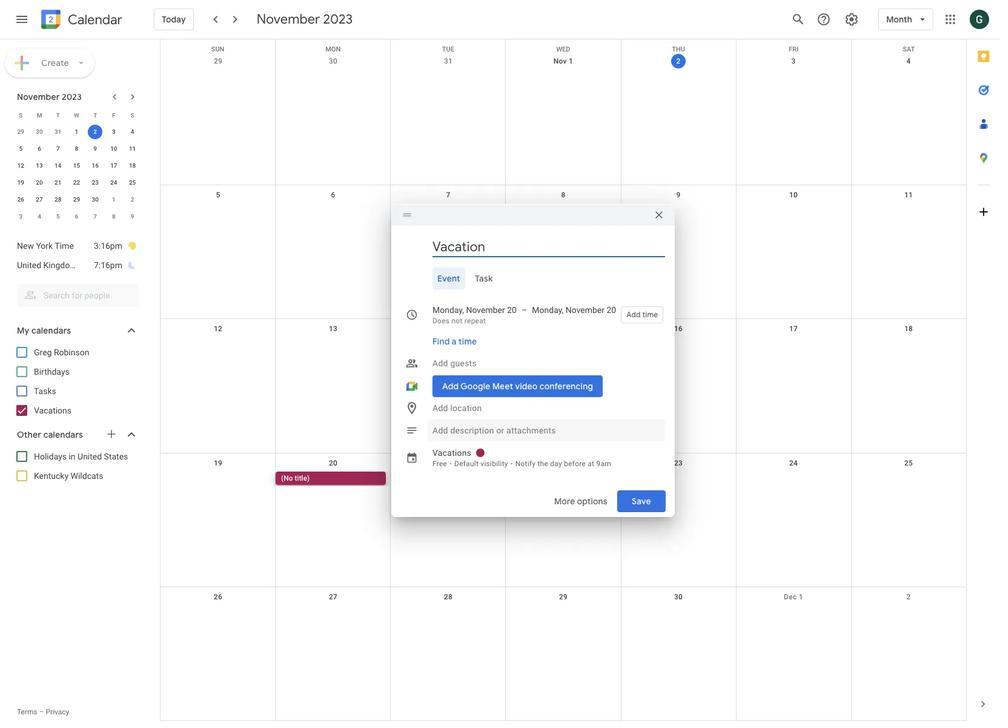 Task type: locate. For each thing, give the bounding box(es) containing it.
thu
[[672, 45, 685, 53]]

2 horizontal spatial 4
[[907, 57, 911, 65]]

27
[[36, 196, 43, 203], [329, 593, 338, 602]]

add description or attachments
[[433, 426, 556, 436]]

18 element
[[125, 159, 140, 173]]

8 inside grid
[[562, 191, 566, 200]]

7:16pm
[[94, 261, 122, 270]]

30 inside 30 element
[[92, 196, 99, 203]]

6
[[38, 145, 41, 152], [331, 191, 336, 200], [75, 213, 78, 220]]

1 vertical spatial 5
[[216, 191, 220, 200]]

list item containing new york time
[[17, 236, 137, 256]]

list item up united kingdom time 7:16pm
[[17, 236, 137, 256]]

1 list item from the top
[[17, 236, 137, 256]]

17
[[110, 162, 117, 169], [790, 325, 798, 334]]

– inside monday, november 20 – monday, november 20 does not repeat
[[522, 305, 528, 315]]

december 6 element
[[69, 210, 84, 224]]

monday, november 20 – monday, november 20 does not repeat
[[433, 305, 617, 325]]

0 horizontal spatial 9
[[94, 145, 97, 152]]

1 down 24 element
[[112, 196, 116, 203]]

21 left default
[[444, 459, 453, 468]]

10 inside row group
[[110, 145, 117, 152]]

united inside other calendars list
[[78, 452, 102, 462]]

0 vertical spatial 12
[[17, 162, 24, 169]]

0 vertical spatial 3
[[792, 57, 796, 65]]

calendars up in
[[43, 430, 83, 441]]

notify the day before at 9am
[[516, 460, 612, 469]]

2 horizontal spatial 5
[[216, 191, 220, 200]]

4
[[907, 57, 911, 65], [131, 128, 134, 135], [38, 213, 41, 220]]

time up kingdom
[[55, 241, 74, 251]]

21
[[55, 179, 61, 186], [444, 459, 453, 468]]

2 vertical spatial 3
[[19, 213, 23, 220]]

1 monday, from the left
[[433, 305, 464, 315]]

default visibility
[[455, 460, 508, 469]]

–
[[522, 305, 528, 315], [39, 709, 44, 717]]

october 31 element
[[51, 125, 65, 139]]

11
[[129, 145, 136, 152], [905, 191, 913, 200]]

4 down sat
[[907, 57, 911, 65]]

0 vertical spatial 31
[[444, 57, 453, 65]]

8 up the 15
[[75, 145, 78, 152]]

add inside button
[[627, 310, 641, 320]]

1 horizontal spatial united
[[78, 452, 102, 462]]

2
[[677, 57, 681, 65], [94, 128, 97, 135], [131, 196, 134, 203], [907, 593, 911, 602]]

2 horizontal spatial 8
[[562, 191, 566, 200]]

list
[[5, 232, 148, 280]]

add inside 'dropdown button'
[[433, 359, 448, 369]]

add other calendars image
[[105, 429, 118, 441]]

sat
[[903, 45, 915, 53]]

0 horizontal spatial monday,
[[433, 305, 464, 315]]

2023 up w
[[62, 92, 82, 102]]

tab list
[[967, 39, 1001, 688], [401, 268, 666, 290]]

1 vertical spatial 11
[[905, 191, 913, 200]]

grid
[[160, 39, 967, 722]]

1 horizontal spatial 12
[[214, 325, 223, 334]]

1 right nov
[[569, 57, 574, 65]]

0 vertical spatial united
[[17, 261, 41, 270]]

1 vertical spatial 23
[[675, 459, 683, 468]]

1 t from the left
[[56, 112, 60, 118]]

2023 up mon
[[323, 11, 353, 28]]

0 horizontal spatial time
[[55, 241, 74, 251]]

31 for 1
[[55, 128, 61, 135]]

1 vertical spatial 10
[[790, 191, 798, 200]]

1 horizontal spatial 17
[[790, 325, 798, 334]]

find
[[433, 336, 450, 347]]

2 t from the left
[[93, 112, 97, 118]]

t up 2 cell
[[93, 112, 97, 118]]

calendars up greg
[[31, 325, 71, 336]]

1 horizontal spatial 24
[[790, 459, 798, 468]]

31 inside row group
[[55, 128, 61, 135]]

s right f
[[131, 112, 134, 118]]

terms – privacy
[[17, 709, 69, 717]]

attachments
[[507, 426, 556, 436]]

25
[[129, 179, 136, 186], [905, 459, 913, 468]]

1 horizontal spatial tab list
[[967, 39, 1001, 688]]

new
[[17, 241, 34, 251]]

0 vertical spatial 11
[[129, 145, 136, 152]]

Add title and time text field
[[433, 238, 666, 256]]

14 up a
[[444, 325, 453, 334]]

16
[[92, 162, 99, 169], [675, 325, 683, 334]]

1 horizontal spatial 10
[[790, 191, 798, 200]]

0 vertical spatial 16
[[92, 162, 99, 169]]

list item
[[17, 236, 137, 256], [17, 256, 137, 275]]

2 vertical spatial 9
[[131, 213, 134, 220]]

10
[[110, 145, 117, 152], [790, 191, 798, 200]]

1 vertical spatial calendars
[[43, 430, 83, 441]]

york
[[36, 241, 53, 251]]

3 down 26 element
[[19, 213, 23, 220]]

8 up add title and time text box
[[562, 191, 566, 200]]

birthdays
[[34, 367, 70, 377]]

26 element
[[14, 193, 28, 207]]

8 for sun
[[562, 191, 566, 200]]

1 vertical spatial 12
[[214, 325, 223, 334]]

calendars for other calendars
[[43, 430, 83, 441]]

create button
[[5, 48, 94, 78]]

31
[[444, 57, 453, 65], [55, 128, 61, 135]]

0 vertical spatial 26
[[17, 196, 24, 203]]

december 3 element
[[14, 210, 28, 224]]

0 horizontal spatial 4
[[38, 213, 41, 220]]

0 horizontal spatial 25
[[129, 179, 136, 186]]

1 horizontal spatial 3
[[112, 128, 116, 135]]

1 horizontal spatial t
[[93, 112, 97, 118]]

1 horizontal spatial 22
[[559, 459, 568, 468]]

0 horizontal spatial 7
[[56, 145, 60, 152]]

19 element
[[14, 176, 28, 190]]

1 horizontal spatial 18
[[905, 325, 913, 334]]

2 vertical spatial 7
[[94, 213, 97, 220]]

0 horizontal spatial 19
[[17, 179, 24, 186]]

20 left to element
[[507, 305, 517, 315]]

kentucky
[[34, 472, 69, 481]]

0 horizontal spatial s
[[19, 112, 23, 118]]

the
[[538, 460, 549, 469]]

0 horizontal spatial 14
[[55, 162, 61, 169]]

november
[[257, 11, 320, 28], [17, 92, 60, 102], [466, 305, 505, 315], [566, 305, 605, 315]]

4 inside row
[[38, 213, 41, 220]]

7 for sun
[[446, 191, 451, 200]]

1 vertical spatial 21
[[444, 459, 453, 468]]

21 down 14 element
[[55, 179, 61, 186]]

s up october 29 "element"
[[19, 112, 23, 118]]

30
[[329, 57, 338, 65], [36, 128, 43, 135], [92, 196, 99, 203], [675, 593, 683, 602]]

4 up 11 element
[[131, 128, 134, 135]]

0 vertical spatial november 2023
[[257, 11, 353, 28]]

10 for sun
[[790, 191, 798, 200]]

0 vertical spatial 8
[[75, 145, 78, 152]]

8 down december 1 "element"
[[112, 213, 116, 220]]

t
[[56, 112, 60, 118], [93, 112, 97, 118]]

0 horizontal spatial 21
[[55, 179, 61, 186]]

1 horizontal spatial 14
[[444, 325, 453, 334]]

time down 3:16pm at left top
[[79, 261, 98, 270]]

cell
[[161, 472, 276, 486], [621, 472, 736, 486], [736, 472, 852, 486], [852, 472, 967, 486]]

tasks
[[34, 387, 56, 396]]

18
[[129, 162, 136, 169], [905, 325, 913, 334]]

1
[[569, 57, 574, 65], [75, 128, 78, 135], [112, 196, 116, 203], [799, 593, 804, 602]]

list item containing united kingdom time
[[17, 256, 137, 275]]

event
[[438, 273, 460, 284]]

28
[[55, 196, 61, 203], [444, 593, 453, 602]]

1 horizontal spatial 6
[[75, 213, 78, 220]]

29 inside "element"
[[17, 128, 24, 135]]

december 2 element
[[125, 193, 140, 207]]

calendars
[[31, 325, 71, 336], [43, 430, 83, 441]]

default
[[455, 460, 479, 469]]

18 inside "18" element
[[129, 162, 136, 169]]

1 horizontal spatial 9
[[131, 213, 134, 220]]

3
[[792, 57, 796, 65], [112, 128, 116, 135], [19, 213, 23, 220]]

vacations
[[34, 406, 72, 416], [433, 449, 472, 458]]

0 horizontal spatial 27
[[36, 196, 43, 203]]

0 horizontal spatial 10
[[110, 145, 117, 152]]

nov
[[554, 57, 567, 65]]

december 1 element
[[107, 193, 121, 207]]

26
[[17, 196, 24, 203], [214, 593, 223, 602]]

3:16pm
[[94, 241, 122, 251]]

tab list containing event
[[401, 268, 666, 290]]

19
[[17, 179, 24, 186], [214, 459, 223, 468]]

terms
[[17, 709, 37, 717]]

0 horizontal spatial 26
[[17, 196, 24, 203]]

6 for november 2023
[[38, 145, 41, 152]]

14
[[55, 162, 61, 169], [444, 325, 453, 334]]

add guests
[[433, 359, 477, 369]]

1 right dec
[[799, 593, 804, 602]]

0 horizontal spatial 18
[[129, 162, 136, 169]]

vacations up free
[[433, 449, 472, 458]]

today
[[162, 14, 186, 25]]

22 right the
[[559, 459, 568, 468]]

2 vertical spatial 5
[[56, 213, 60, 220]]

2 cell from the left
[[621, 472, 736, 486]]

add for add guests
[[433, 359, 448, 369]]

1 horizontal spatial s
[[131, 112, 134, 118]]

3 down f
[[112, 128, 116, 135]]

7
[[56, 145, 60, 152], [446, 191, 451, 200], [94, 213, 97, 220]]

1 horizontal spatial time
[[79, 261, 98, 270]]

monday, right to element
[[532, 305, 564, 315]]

1 vertical spatial time
[[459, 336, 477, 347]]

8 for november 2023
[[75, 145, 78, 152]]

1 vertical spatial 28
[[444, 593, 453, 602]]

not
[[452, 317, 463, 325]]

29
[[214, 57, 223, 65], [17, 128, 24, 135], [73, 196, 80, 203], [559, 593, 568, 602]]

0 vertical spatial 25
[[129, 179, 136, 186]]

2 horizontal spatial 7
[[446, 191, 451, 200]]

row containing s
[[12, 107, 142, 124]]

1 horizontal spatial 21
[[444, 459, 453, 468]]

0 horizontal spatial 3
[[19, 213, 23, 220]]

1 vertical spatial 22
[[559, 459, 568, 468]]

13 element
[[32, 159, 47, 173]]

5 inside grid
[[216, 191, 220, 200]]

united right in
[[78, 452, 102, 462]]

7 inside grid
[[446, 191, 451, 200]]

row
[[161, 39, 967, 53], [161, 52, 967, 186], [12, 107, 142, 124], [12, 124, 142, 141], [12, 141, 142, 158], [12, 158, 142, 175], [12, 175, 142, 192], [161, 186, 967, 320], [12, 192, 142, 208], [12, 208, 142, 225], [161, 320, 967, 454], [161, 454, 967, 588], [161, 588, 967, 722]]

s
[[19, 112, 23, 118], [131, 112, 134, 118]]

1 horizontal spatial –
[[522, 305, 528, 315]]

today button
[[154, 5, 194, 34]]

14 inside row group
[[55, 162, 61, 169]]

repeat
[[465, 317, 486, 325]]

2 s from the left
[[131, 112, 134, 118]]

31 right october 30 element
[[55, 128, 61, 135]]

0 vertical spatial 22
[[73, 179, 80, 186]]

1 vertical spatial 4
[[131, 128, 134, 135]]

add
[[627, 310, 641, 320], [433, 359, 448, 369], [433, 404, 448, 413], [433, 426, 448, 436]]

0 horizontal spatial tab list
[[401, 268, 666, 290]]

0 horizontal spatial 5
[[19, 145, 23, 152]]

0 vertical spatial 10
[[110, 145, 117, 152]]

11 inside november 2023 grid
[[129, 145, 136, 152]]

0 horizontal spatial 24
[[110, 179, 117, 186]]

1 vertical spatial 17
[[790, 325, 798, 334]]

0 horizontal spatial 6
[[38, 145, 41, 152]]

1 vertical spatial 14
[[444, 325, 453, 334]]

0 horizontal spatial 11
[[129, 145, 136, 152]]

event button
[[433, 268, 465, 290]]

united inside list
[[17, 261, 41, 270]]

title)
[[295, 474, 310, 483]]

0 vertical spatial time
[[55, 241, 74, 251]]

8 inside row
[[112, 213, 116, 220]]

2 monday, from the left
[[532, 305, 564, 315]]

0 vertical spatial calendars
[[31, 325, 71, 336]]

time
[[643, 310, 658, 320], [459, 336, 477, 347]]

11 for sun
[[905, 191, 913, 200]]

1 horizontal spatial 16
[[675, 325, 683, 334]]

1 vertical spatial 19
[[214, 459, 223, 468]]

1 horizontal spatial monday,
[[532, 305, 564, 315]]

0 horizontal spatial 8
[[75, 145, 78, 152]]

2 horizontal spatial 3
[[792, 57, 796, 65]]

8
[[75, 145, 78, 152], [562, 191, 566, 200], [112, 213, 116, 220]]

0 horizontal spatial 23
[[92, 179, 99, 186]]

sun
[[211, 45, 224, 53]]

None search field
[[0, 280, 150, 307]]

row group
[[12, 124, 142, 225]]

my calendars
[[17, 325, 71, 336]]

9am
[[597, 460, 612, 469]]

0 horizontal spatial 2023
[[62, 92, 82, 102]]

14 up 21 element
[[55, 162, 61, 169]]

12 inside row group
[[17, 162, 24, 169]]

2 list item from the top
[[17, 256, 137, 275]]

4 down 27 element
[[38, 213, 41, 220]]

4 for nov 1
[[907, 57, 911, 65]]

month
[[887, 14, 913, 25]]

notify
[[516, 460, 536, 469]]

november 2023 up m
[[17, 92, 82, 102]]

monday, up "does" on the top of the page
[[433, 305, 464, 315]]

0 vertical spatial 28
[[55, 196, 61, 203]]

27 inside 27 element
[[36, 196, 43, 203]]

27 for 1
[[36, 196, 43, 203]]

november 2023 up mon
[[257, 11, 353, 28]]

list item up the "search for people" text box in the top of the page
[[17, 256, 137, 275]]

calendars for my calendars
[[31, 325, 71, 336]]

5
[[19, 145, 23, 152], [216, 191, 220, 200], [56, 213, 60, 220]]

robinson
[[54, 348, 89, 358]]

1 vertical spatial 31
[[55, 128, 61, 135]]

25 inside row group
[[129, 179, 136, 186]]

time
[[55, 241, 74, 251], [79, 261, 98, 270]]

10 element
[[107, 142, 121, 156]]

22 down 15 element
[[73, 179, 80, 186]]

30 inside october 30 element
[[36, 128, 43, 135]]

vacations down tasks
[[34, 406, 72, 416]]

12
[[17, 162, 24, 169], [214, 325, 223, 334]]

find a time button
[[428, 331, 482, 353]]

0 horizontal spatial 17
[[110, 162, 117, 169]]

28 inside row group
[[55, 196, 61, 203]]

1 vertical spatial 24
[[790, 459, 798, 468]]

description
[[451, 426, 494, 436]]

20 down 13 element
[[36, 179, 43, 186]]

9
[[94, 145, 97, 152], [677, 191, 681, 200], [131, 213, 134, 220]]

4 cell from the left
[[852, 472, 967, 486]]

3 down fri
[[792, 57, 796, 65]]

3 cell from the left
[[736, 472, 852, 486]]

kentucky wildcats
[[34, 472, 103, 481]]

20 element
[[32, 176, 47, 190]]

october 30 element
[[32, 125, 47, 139]]

0 horizontal spatial 22
[[73, 179, 80, 186]]

0 horizontal spatial november 2023
[[17, 92, 82, 102]]

1 horizontal spatial 11
[[905, 191, 913, 200]]

calendar
[[68, 11, 122, 28]]

1 horizontal spatial 13
[[329, 325, 338, 334]]

time for kingdom
[[79, 261, 98, 270]]

1 vertical spatial 9
[[677, 191, 681, 200]]

2 vertical spatial 6
[[75, 213, 78, 220]]

0 vertical spatial 6
[[38, 145, 41, 152]]

9 for november 2023
[[94, 145, 97, 152]]

0 horizontal spatial 31
[[55, 128, 61, 135]]

31 down tue
[[444, 57, 453, 65]]

26 inside row group
[[17, 196, 24, 203]]

1 vertical spatial 26
[[214, 593, 223, 602]]

1 horizontal spatial 31
[[444, 57, 453, 65]]

16 inside grid
[[675, 325, 683, 334]]

united down "new"
[[17, 261, 41, 270]]

0 horizontal spatial 16
[[92, 162, 99, 169]]

t up october 31 element
[[56, 112, 60, 118]]

1 horizontal spatial 5
[[56, 213, 60, 220]]



Task type: describe. For each thing, give the bounding box(es) containing it.
23 inside 23 "element"
[[92, 179, 99, 186]]

in
[[69, 452, 76, 462]]

6 for sun
[[331, 191, 336, 200]]

holidays
[[34, 452, 67, 462]]

add location
[[433, 404, 482, 413]]

15 element
[[69, 159, 84, 173]]

21 inside row group
[[55, 179, 61, 186]]

other calendars button
[[2, 425, 150, 445]]

visibility
[[481, 460, 508, 469]]

24 element
[[107, 176, 121, 190]]

nov 1
[[554, 57, 574, 65]]

privacy link
[[46, 709, 69, 717]]

new york time
[[17, 241, 74, 251]]

task button
[[470, 268, 498, 290]]

before
[[564, 460, 586, 469]]

9 inside row
[[131, 213, 134, 220]]

my calendars button
[[2, 321, 150, 341]]

3 for 1
[[112, 128, 116, 135]]

12 inside grid
[[214, 325, 223, 334]]

23 element
[[88, 176, 103, 190]]

(no title)
[[281, 474, 310, 483]]

7 inside row
[[94, 213, 97, 220]]

17 element
[[107, 159, 121, 173]]

5 for sun
[[216, 191, 220, 200]]

1 horizontal spatial 2023
[[323, 11, 353, 28]]

wildcats
[[71, 472, 103, 481]]

kingdom
[[43, 261, 77, 270]]

calendar element
[[39, 7, 122, 34]]

add for add description or attachments
[[433, 426, 448, 436]]

m
[[37, 112, 42, 118]]

privacy
[[46, 709, 69, 717]]

17 inside november 2023 grid
[[110, 162, 117, 169]]

1 vertical spatial 2023
[[62, 92, 82, 102]]

20 up (no title) "button"
[[329, 459, 338, 468]]

vacations inside my calendars 'list'
[[34, 406, 72, 416]]

27 for dec 1
[[329, 593, 338, 602]]

to element
[[522, 304, 528, 316]]

december 8 element
[[107, 210, 121, 224]]

(no
[[281, 474, 293, 483]]

other calendars list
[[2, 447, 150, 486]]

holidays in united states
[[34, 452, 128, 462]]

october 29 element
[[14, 125, 28, 139]]

1 inside december 1 "element"
[[112, 196, 116, 203]]

1 vertical spatial 25
[[905, 459, 913, 468]]

5 for november 2023
[[19, 145, 23, 152]]

row containing sun
[[161, 39, 967, 53]]

3 inside row
[[19, 213, 23, 220]]

task
[[475, 273, 493, 284]]

december 4 element
[[32, 210, 47, 224]]

16 inside row group
[[92, 162, 99, 169]]

10 for november 2023
[[110, 145, 117, 152]]

settings menu image
[[845, 12, 860, 27]]

15
[[73, 162, 80, 169]]

1 cell from the left
[[161, 472, 276, 486]]

grid containing 29
[[160, 39, 967, 722]]

1 horizontal spatial time
[[643, 310, 658, 320]]

21 element
[[51, 176, 65, 190]]

united kingdom time 7:16pm
[[17, 261, 122, 270]]

2 cell
[[86, 124, 105, 141]]

0 horizontal spatial –
[[39, 709, 44, 717]]

22 inside row group
[[73, 179, 80, 186]]

1 horizontal spatial 23
[[675, 459, 683, 468]]

tue
[[442, 45, 455, 53]]

0 horizontal spatial time
[[459, 336, 477, 347]]

other
[[17, 430, 41, 441]]

december 5 element
[[51, 210, 65, 224]]

3 for nov 1
[[792, 57, 796, 65]]

25 element
[[125, 176, 140, 190]]

28 element
[[51, 193, 65, 207]]

calendar heading
[[65, 11, 122, 28]]

19 inside row group
[[17, 179, 24, 186]]

add time button
[[621, 307, 664, 324]]

find a time
[[433, 336, 477, 347]]

1 down w
[[75, 128, 78, 135]]

29 element
[[69, 193, 84, 207]]

1 vertical spatial 18
[[905, 325, 913, 334]]

my
[[17, 325, 29, 336]]

a
[[452, 336, 457, 347]]

30 element
[[88, 193, 103, 207]]

16 element
[[88, 159, 103, 173]]

13 inside november 2023 grid
[[36, 162, 43, 169]]

my calendars list
[[2, 343, 150, 421]]

1 vertical spatial vacations
[[433, 449, 472, 458]]

dec
[[784, 593, 797, 602]]

or
[[497, 426, 505, 436]]

2 inside cell
[[94, 128, 97, 135]]

26 for dec 1
[[214, 593, 223, 602]]

31 for nov 1
[[444, 57, 453, 65]]

greg robinson
[[34, 348, 89, 358]]

create
[[41, 58, 69, 68]]

list containing new york time
[[5, 232, 148, 280]]

add for add time
[[627, 310, 641, 320]]

20 inside 20 element
[[36, 179, 43, 186]]

5 inside "element"
[[56, 213, 60, 220]]

wed
[[557, 45, 571, 53]]

add time
[[627, 310, 658, 320]]

row containing 3
[[12, 208, 142, 225]]

december 7 element
[[88, 210, 103, 224]]

day
[[551, 460, 562, 469]]

Search for people text field
[[24, 285, 131, 307]]

month button
[[879, 5, 934, 34]]

6 inside row
[[75, 213, 78, 220]]

27 element
[[32, 193, 47, 207]]

11 for november 2023
[[129, 145, 136, 152]]

26 for 1
[[17, 196, 24, 203]]

2, today element
[[88, 125, 103, 139]]

7 for november 2023
[[56, 145, 60, 152]]

location
[[451, 404, 482, 413]]

w
[[74, 112, 79, 118]]

28 for dec 1
[[444, 593, 453, 602]]

1 vertical spatial 13
[[329, 325, 338, 334]]

does
[[433, 317, 450, 325]]

dec 1
[[784, 593, 804, 602]]

states
[[104, 452, 128, 462]]

fri
[[789, 45, 799, 53]]

add guests button
[[428, 353, 666, 375]]

(no title) button
[[276, 472, 386, 485]]

1 horizontal spatial 19
[[214, 459, 223, 468]]

greg
[[34, 348, 52, 358]]

12 element
[[14, 159, 28, 173]]

main drawer image
[[15, 12, 29, 27]]

1 s from the left
[[19, 112, 23, 118]]

guests
[[451, 359, 477, 369]]

1 horizontal spatial november 2023
[[257, 11, 353, 28]]

terms link
[[17, 709, 37, 717]]

row group containing 29
[[12, 124, 142, 225]]

14 element
[[51, 159, 65, 173]]

at
[[588, 460, 595, 469]]

free
[[433, 460, 447, 469]]

add for add location
[[433, 404, 448, 413]]

24 inside 24 element
[[110, 179, 117, 186]]

4 for 1
[[131, 128, 134, 135]]

20 left add time button
[[607, 305, 617, 315]]

9 for sun
[[677, 191, 681, 200]]

11 element
[[125, 142, 140, 156]]

december 9 element
[[125, 210, 140, 224]]

28 for 1
[[55, 196, 61, 203]]

november 2023 grid
[[12, 107, 142, 225]]

22 element
[[69, 176, 84, 190]]

other calendars
[[17, 430, 83, 441]]

time for york
[[55, 241, 74, 251]]

mon
[[326, 45, 341, 53]]

f
[[112, 112, 116, 118]]



Task type: vqa. For each thing, say whether or not it's contained in the screenshot.
Add
yes



